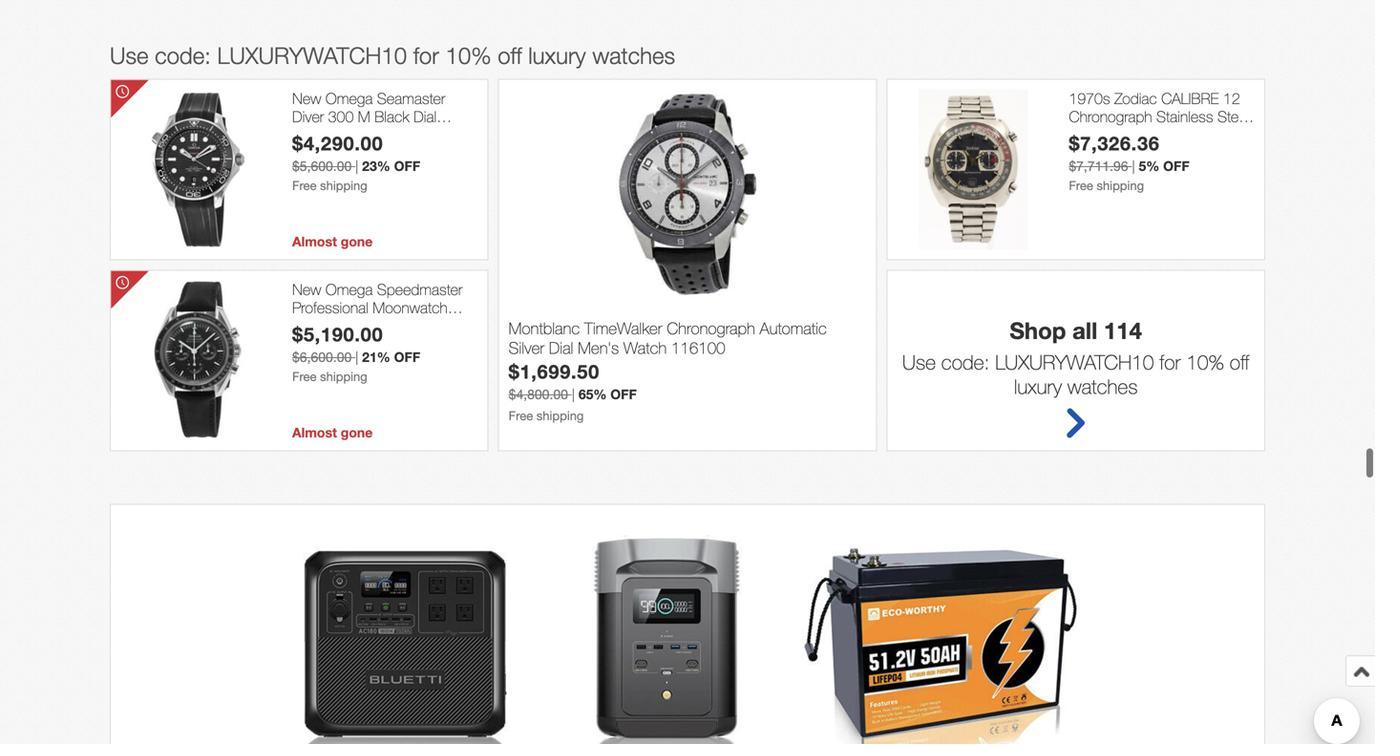 Task type: locate. For each thing, give the bounding box(es) containing it.
gone
[[341, 233, 373, 249], [341, 424, 373, 440]]

0 vertical spatial gone
[[341, 233, 373, 249]]

off inside $7,326.36 $7,711.96 | 5% off free shipping
[[1164, 158, 1190, 174]]

| inside $7,326.36 $7,711.96 | 5% off free shipping
[[1132, 158, 1135, 174]]

65%
[[579, 386, 607, 402]]

omega
[[326, 89, 373, 107], [326, 280, 373, 298]]

almost for $4,290.00
[[292, 233, 337, 249]]

0 vertical spatial watches
[[593, 42, 675, 69]]

new up diver
[[292, 89, 321, 107]]

omega for $5,190.00
[[326, 280, 373, 298]]

dial down seamaster
[[414, 108, 437, 126]]

almost gone up professional
[[292, 233, 373, 249]]

shipping down $4,800.00
[[537, 408, 584, 423]]

shipping down $5,600.00
[[320, 178, 368, 193]]

gone for $5,190.00
[[341, 424, 373, 440]]

1 horizontal spatial 10%
[[1187, 350, 1224, 374]]

1 gone from the top
[[341, 233, 373, 249]]

| left 65%
[[572, 386, 575, 402]]

| for $7,326.36
[[1132, 158, 1135, 174]]

almost down the $6,600.00
[[292, 424, 337, 440]]

watch up 210.32.42.20.01.001
[[335, 126, 376, 144]]

code:
[[155, 42, 211, 69], [942, 350, 990, 374]]

new inside new omega seamaster diver 300 m black dial men's watch 210.32.42.20.01.001
[[292, 89, 321, 107]]

| inside $5,190.00 $6,600.00 | 21% off free shipping
[[355, 349, 358, 365]]

shop all 114 use code: luxurywatch10 for 10% off luxury watches
[[903, 317, 1250, 398]]

watches
[[593, 42, 675, 69], [1068, 374, 1138, 398]]

886
[[1069, 144, 1095, 162]]

free down $4,800.00
[[509, 408, 533, 423]]

0 vertical spatial use
[[110, 42, 148, 69]]

men's
[[292, 126, 331, 144], [1115, 126, 1153, 144], [292, 317, 331, 335], [578, 338, 619, 357]]

men's inside new omega seamaster diver 300 m black dial men's watch 210.32.42.20.01.001
[[292, 126, 331, 144]]

professional
[[292, 299, 369, 317]]

shipping inside $7,326.36 $7,711.96 | 5% off free shipping
[[1097, 178, 1144, 193]]

1 vertical spatial watches
[[1068, 374, 1138, 398]]

for
[[413, 42, 439, 69], [1160, 350, 1181, 374]]

men's inside montblanc timewalker chronograph automatic silver dial men's watch 116100 $1,699.50 $4,800.00 | 65% off free shipping
[[578, 338, 619, 357]]

0 vertical spatial almost gone
[[292, 233, 373, 249]]

0 vertical spatial luxurywatch10
[[217, 42, 407, 69]]

0 horizontal spatial dial
[[414, 108, 437, 126]]

12
[[1224, 89, 1241, 107]]

zodiac
[[1115, 89, 1157, 107]]

2 gone from the top
[[341, 424, 373, 440]]

free inside $5,190.00 $6,600.00 | 21% off free shipping
[[292, 369, 317, 384]]

1 vertical spatial omega
[[326, 280, 373, 298]]

use
[[110, 42, 148, 69], [903, 350, 936, 374]]

21%
[[362, 349, 390, 365]]

$4,800.00
[[509, 386, 568, 402]]

watches inside the "shop all 114 use code: luxurywatch10 for 10% off luxury watches"
[[1068, 374, 1138, 398]]

1 omega from the top
[[326, 89, 373, 107]]

| left 5% at the top of page
[[1132, 158, 1135, 174]]

10% inside the "shop all 114 use code: luxurywatch10 for 10% off luxury watches"
[[1187, 350, 1224, 374]]

1 vertical spatial almost
[[292, 424, 337, 440]]

men's down professional
[[292, 317, 331, 335]]

shipping
[[320, 178, 368, 193], [1097, 178, 1144, 193], [320, 369, 368, 384], [537, 408, 584, 423]]

free down the $6,600.00
[[292, 369, 317, 384]]

2 omega from the top
[[326, 280, 373, 298]]

silver
[[509, 338, 545, 357]]

2 new from the top
[[292, 280, 321, 298]]

0 horizontal spatial use
[[110, 42, 148, 69]]

omega inside new omega seamaster diver 300 m black dial men's watch 210.32.42.20.01.001
[[326, 89, 373, 107]]

0 horizontal spatial code:
[[155, 42, 211, 69]]

free
[[292, 178, 317, 193], [1069, 178, 1094, 193], [292, 369, 317, 384], [509, 408, 533, 423]]

almost gone for $5,190.00
[[292, 424, 373, 440]]

new up professional
[[292, 280, 321, 298]]

| inside $4,290.00 $5,600.00 | 23% off free shipping
[[355, 158, 358, 174]]

1 horizontal spatial for
[[1160, 350, 1181, 374]]

| inside montblanc timewalker chronograph automatic silver dial men's watch 116100 $1,699.50 $4,800.00 | 65% off free shipping
[[572, 386, 575, 402]]

new omega seamaster diver 300 m black dial men's watch 210.32.42.20.01.001
[[292, 89, 445, 162]]

chronograph up 116100
[[667, 319, 755, 338]]

0 vertical spatial almost
[[292, 233, 337, 249]]

shipping inside $5,190.00 $6,600.00 | 21% off free shipping
[[320, 369, 368, 384]]

gone down 21%
[[341, 424, 373, 440]]

1 horizontal spatial watches
[[1068, 374, 1138, 398]]

code: inside the "shop all 114 use code: luxurywatch10 for 10% off luxury watches"
[[942, 350, 990, 374]]

almost gone for $4,290.00
[[292, 233, 373, 249]]

1 vertical spatial for
[[1160, 350, 1181, 374]]

off
[[498, 42, 522, 69], [394, 158, 420, 174], [1164, 158, 1190, 174], [394, 349, 420, 365], [1230, 350, 1250, 374], [611, 386, 637, 402]]

watch up '310.32.42.50.01.001'
[[335, 317, 376, 335]]

timewalker
[[584, 319, 662, 338]]

1 vertical spatial use
[[903, 350, 936, 374]]

1 vertical spatial dial
[[549, 338, 574, 357]]

omega up professional
[[326, 280, 373, 298]]

shipping down the $6,600.00
[[320, 369, 368, 384]]

0 vertical spatial omega
[[326, 89, 373, 107]]

gone for $4,290.00
[[341, 233, 373, 249]]

all
[[1073, 317, 1098, 344]]

1 vertical spatial luxury
[[1014, 374, 1062, 398]]

5%
[[1139, 158, 1160, 174]]

1 vertical spatial 10%
[[1187, 350, 1224, 374]]

montblanc
[[509, 319, 580, 338]]

1 vertical spatial gone
[[341, 424, 373, 440]]

watch
[[335, 126, 376, 144], [1158, 126, 1198, 144], [335, 317, 376, 335], [624, 338, 667, 357]]

steel
[[1218, 108, 1250, 126]]

shipping for $5,190.00
[[320, 369, 368, 384]]

1 new from the top
[[292, 89, 321, 107]]

luxury
[[528, 42, 586, 69], [1014, 374, 1062, 398]]

210.32.42.20.01.001
[[292, 144, 433, 162]]

0 vertical spatial for
[[413, 42, 439, 69]]

1 vertical spatial almost gone
[[292, 424, 373, 440]]

off inside the "shop all 114 use code: luxurywatch10 for 10% off luxury watches"
[[1230, 350, 1250, 374]]

new
[[292, 89, 321, 107], [292, 280, 321, 298]]

off inside montblanc timewalker chronograph automatic silver dial men's watch 116100 $1,699.50 $4,800.00 | 65% off free shipping
[[611, 386, 637, 402]]

calibre
[[1162, 89, 1219, 107]]

$1,699.50
[[509, 360, 600, 383]]

| left 23%
[[355, 158, 358, 174]]

shipping for $4,290.00
[[320, 178, 368, 193]]

men's down diver
[[292, 126, 331, 144]]

0 vertical spatial new
[[292, 89, 321, 107]]

free inside $7,326.36 $7,711.96 | 5% off free shipping
[[1069, 178, 1094, 193]]

watch inside 1970s zodiac calibre 12 chronograph stainless steel 44mm men's watch ref 902 886
[[1158, 126, 1198, 144]]

1 vertical spatial luxurywatch10
[[996, 350, 1154, 374]]

1 horizontal spatial luxurywatch10
[[996, 350, 1154, 374]]

luxurywatch10
[[217, 42, 407, 69], [996, 350, 1154, 374]]

stainless
[[1157, 108, 1214, 126]]

moonwatch
[[373, 299, 448, 317]]

almost gone down the $6,600.00
[[292, 424, 373, 440]]

dial up $1,699.50
[[549, 338, 574, 357]]

| for $4,290.00
[[355, 158, 358, 174]]

luxurywatch10 down all
[[996, 350, 1154, 374]]

1 vertical spatial chronograph
[[667, 319, 755, 338]]

10%
[[446, 42, 491, 69], [1187, 350, 1224, 374]]

1 horizontal spatial luxury
[[1014, 374, 1062, 398]]

$6,600.00
[[292, 349, 352, 365]]

men's up 5% at the top of page
[[1115, 126, 1153, 144]]

1 almost from the top
[[292, 233, 337, 249]]

free inside $4,290.00 $5,600.00 | 23% off free shipping
[[292, 178, 317, 193]]

chronograph up $7,326.36
[[1069, 108, 1152, 126]]

almost up professional
[[292, 233, 337, 249]]

off inside $4,290.00 $5,600.00 | 23% off free shipping
[[394, 158, 420, 174]]

omega inside new omega speedmaster professional moonwatch men's watch 310.32.42.50.01.001
[[326, 280, 373, 298]]

omega up the 300 at the top left
[[326, 89, 373, 107]]

0 vertical spatial luxury
[[528, 42, 586, 69]]

1 horizontal spatial dial
[[549, 338, 574, 357]]

2 almost gone from the top
[[292, 424, 373, 440]]

| for $5,190.00
[[355, 349, 358, 365]]

shipping inside $4,290.00 $5,600.00 | 23% off free shipping
[[320, 178, 368, 193]]

0 horizontal spatial 10%
[[446, 42, 491, 69]]

2 almost from the top
[[292, 424, 337, 440]]

chronograph
[[1069, 108, 1152, 126], [667, 319, 755, 338]]

shop
[[1010, 317, 1066, 344]]

1 horizontal spatial code:
[[942, 350, 990, 374]]

new omega speedmaster professional moonwatch men's watch 310.32.42.50.01.001
[[292, 280, 463, 353]]

1 almost gone from the top
[[292, 233, 373, 249]]

new omega speedmaster professional moonwatch men's watch 310.32.42.50.01.001 link
[[292, 280, 478, 353]]

luxurywatch10 up diver
[[217, 42, 407, 69]]

free for $7,326.36
[[1069, 178, 1094, 193]]

watch down the "timewalker"
[[624, 338, 667, 357]]

1 vertical spatial new
[[292, 280, 321, 298]]

free down $7,711.96
[[1069, 178, 1094, 193]]

| left 21%
[[355, 349, 358, 365]]

men's down the "timewalker"
[[578, 338, 619, 357]]

watch down the stainless
[[1158, 126, 1198, 144]]

0 vertical spatial dial
[[414, 108, 437, 126]]

free down $5,600.00
[[292, 178, 317, 193]]

1 horizontal spatial use
[[903, 350, 936, 374]]

gone up professional
[[341, 233, 373, 249]]

1 vertical spatial code:
[[942, 350, 990, 374]]

|
[[355, 158, 358, 174], [1132, 158, 1135, 174], [355, 349, 358, 365], [572, 386, 575, 402]]

new inside new omega speedmaster professional moonwatch men's watch 310.32.42.50.01.001
[[292, 280, 321, 298]]

0 horizontal spatial chronograph
[[667, 319, 755, 338]]

new omega seamaster diver 300 m black dial men's watch 210.32.42.20.01.001 link
[[292, 89, 478, 162]]

1 horizontal spatial chronograph
[[1069, 108, 1152, 126]]

almost
[[292, 233, 337, 249], [292, 424, 337, 440]]

0 vertical spatial chronograph
[[1069, 108, 1152, 126]]

shipping down $7,711.96
[[1097, 178, 1144, 193]]

dial
[[414, 108, 437, 126], [549, 338, 574, 357]]

0 horizontal spatial luxury
[[528, 42, 586, 69]]

almost gone
[[292, 233, 373, 249], [292, 424, 373, 440]]

$7,711.96
[[1069, 158, 1129, 174]]

$5,190.00 $6,600.00 | 21% off free shipping
[[292, 323, 420, 384]]

use inside the "shop all 114 use code: luxurywatch10 for 10% off luxury watches"
[[903, 350, 936, 374]]

shipping inside montblanc timewalker chronograph automatic silver dial men's watch 116100 $1,699.50 $4,800.00 | 65% off free shipping
[[537, 408, 584, 423]]



Task type: vqa. For each thing, say whether or not it's contained in the screenshot.
the Shoe
no



Task type: describe. For each thing, give the bounding box(es) containing it.
for inside the "shop all 114 use code: luxurywatch10 for 10% off luxury watches"
[[1160, 350, 1181, 374]]

speedmaster
[[377, 280, 463, 298]]

300
[[328, 108, 354, 126]]

free for $5,190.00
[[292, 369, 317, 384]]

$4,290.00 $5,600.00 | 23% off free shipping
[[292, 132, 420, 193]]

902
[[1228, 126, 1254, 144]]

free for $4,290.00
[[292, 178, 317, 193]]

black
[[375, 108, 409, 126]]

chronograph inside montblanc timewalker chronograph automatic silver dial men's watch 116100 $1,699.50 $4,800.00 | 65% off free shipping
[[667, 319, 755, 338]]

m
[[358, 108, 370, 126]]

dial inside montblanc timewalker chronograph automatic silver dial men's watch 116100 $1,699.50 $4,800.00 | 65% off free shipping
[[549, 338, 574, 357]]

116100
[[671, 338, 726, 357]]

men's inside new omega speedmaster professional moonwatch men's watch 310.32.42.50.01.001
[[292, 317, 331, 335]]

$5,600.00
[[292, 158, 352, 174]]

automatic
[[760, 319, 827, 338]]

use code: luxurywatch10 for 10% off luxury watches
[[110, 42, 675, 69]]

new for $4,290.00
[[292, 89, 321, 107]]

1970s zodiac calibre 12 chronograph stainless steel 44mm men's watch ref 902 886
[[1069, 89, 1254, 162]]

1970s
[[1069, 89, 1111, 107]]

1970s zodiac calibre 12 chronograph stainless steel 44mm men's watch ref 902 886 link
[[1069, 89, 1255, 162]]

luxurywatch10 inside the "shop all 114 use code: luxurywatch10 for 10% off luxury watches"
[[996, 350, 1154, 374]]

0 vertical spatial 10%
[[446, 42, 491, 69]]

310.32.42.50.01.001
[[292, 335, 433, 353]]

luxury inside the "shop all 114 use code: luxurywatch10 for 10% off luxury watches"
[[1014, 374, 1062, 398]]

shipping for $7,326.36
[[1097, 178, 1144, 193]]

$5,190.00
[[292, 323, 383, 346]]

0 horizontal spatial for
[[413, 42, 439, 69]]

chronograph inside 1970s zodiac calibre 12 chronograph stainless steel 44mm men's watch ref 902 886
[[1069, 108, 1152, 126]]

0 vertical spatial code:
[[155, 42, 211, 69]]

montblanc timewalker chronograph automatic silver dial men's watch 116100 link
[[509, 319, 867, 360]]

watch inside new omega speedmaster professional moonwatch men's watch 310.32.42.50.01.001
[[335, 317, 376, 335]]

$4,290.00
[[292, 132, 383, 155]]

44mm
[[1069, 126, 1110, 144]]

$7,326.36
[[1069, 132, 1160, 155]]

23%
[[362, 158, 390, 174]]

omega for $4,290.00
[[326, 89, 373, 107]]

montblanc timewalker chronograph automatic silver dial men's watch 116100 $1,699.50 $4,800.00 | 65% off free shipping
[[509, 319, 827, 423]]

free inside montblanc timewalker chronograph automatic silver dial men's watch 116100 $1,699.50 $4,800.00 | 65% off free shipping
[[509, 408, 533, 423]]

diver
[[292, 108, 324, 126]]

almost for $5,190.00
[[292, 424, 337, 440]]

watch inside new omega seamaster diver 300 m black dial men's watch 210.32.42.20.01.001
[[335, 126, 376, 144]]

dial inside new omega seamaster diver 300 m black dial men's watch 210.32.42.20.01.001
[[414, 108, 437, 126]]

watch inside montblanc timewalker chronograph automatic silver dial men's watch 116100 $1,699.50 $4,800.00 | 65% off free shipping
[[624, 338, 667, 357]]

new for $5,190.00
[[292, 280, 321, 298]]

0 horizontal spatial watches
[[593, 42, 675, 69]]

off inside $5,190.00 $6,600.00 | 21% off free shipping
[[394, 349, 420, 365]]

114
[[1104, 317, 1142, 344]]

0 horizontal spatial luxurywatch10
[[217, 42, 407, 69]]

$7,326.36 $7,711.96 | 5% off free shipping
[[1069, 132, 1190, 193]]

men's inside 1970s zodiac calibre 12 chronograph stainless steel 44mm men's watch ref 902 886
[[1115, 126, 1153, 144]]

seamaster
[[377, 89, 445, 107]]

ref
[[1203, 126, 1224, 144]]



